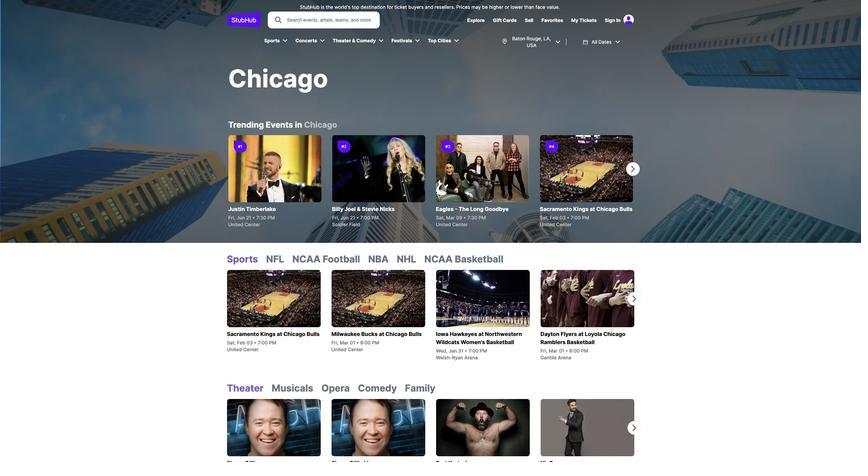 Task type: vqa. For each thing, say whether or not it's contained in the screenshot.
14 in the LOS ANGELES CLIPPERS AT GOLDEN STATE WARRIORS WED, FEB 14 • 7:00 PM CHASE CENTER
no



Task type: describe. For each thing, give the bounding box(es) containing it.
usa
[[527, 42, 537, 48]]

0 vertical spatial sacramento kings at chicago bulls sat, feb 03 • 7:00 pm united center
[[540, 206, 633, 228]]

sports inside 'sports' "link"
[[264, 38, 280, 43]]

and
[[425, 4, 433, 10]]

fri, inside justin timberlake fri, jun 21 • 7:30 pm united center
[[228, 215, 235, 221]]

favorites
[[542, 17, 563, 23]]

fri, inside milwaukee bucks at chicago bulls fri, mar 01 • 9:00 pm united center
[[331, 340, 339, 346]]

festivals
[[392, 38, 412, 43]]

events
[[266, 120, 293, 130]]

1 horizontal spatial sacramento
[[540, 206, 572, 213]]

pm inside billy joel & stevie nicks fri, jun 21 • 7:00 pm soldier field
[[372, 215, 379, 221]]

stubhub
[[300, 4, 320, 10]]

or
[[505, 4, 509, 10]]

#1
[[238, 144, 242, 149]]

jun inside justin timberlake fri, jun 21 • 7:30 pm united center
[[237, 215, 245, 221]]

milwaukee bucks at chicago bulls fri, mar 01 • 9:00 pm united center
[[331, 331, 422, 353]]

eagles
[[436, 206, 454, 213]]

jan
[[449, 349, 457, 354]]

gentile
[[541, 355, 557, 361]]

ncaa football
[[292, 254, 360, 265]]

opera
[[321, 383, 350, 395]]

sat, for #3
[[436, 215, 445, 221]]

0 vertical spatial feb
[[550, 215, 558, 221]]

billy joel & stevie nicks fri, jun 21 • 7:00 pm soldier field
[[332, 206, 395, 228]]

concerts
[[295, 38, 317, 43]]

stubhub is the world's top destination for ticket buyers and resellers. prices may be higher or lower than face value.
[[300, 4, 560, 10]]

trending events in
[[228, 120, 302, 130]]

iowa hawkeyes at northwestern wildcats women's basketball wed, jan 31 • 7:00 pm welsh-ryan arena
[[436, 331, 522, 361]]

pm inside the dayton flyers at loyola chicago ramblers basketball fri, mar 01 • 8:00 pm gentile arena
[[581, 349, 588, 354]]

7:30 inside eagles - the long goodbye sat, mar 09 • 7:30 pm united center
[[467, 215, 477, 221]]

billy
[[332, 206, 343, 213]]

field
[[349, 222, 360, 228]]

dayton
[[541, 331, 559, 338]]

resellers.
[[435, 4, 455, 10]]

• inside billy joel & stevie nicks fri, jun 21 • 7:00 pm soldier field
[[356, 215, 359, 221]]

fri, inside the dayton flyers at loyola chicago ramblers basketball fri, mar 01 • 8:00 pm gentile arena
[[541, 349, 548, 354]]

1 vertical spatial sacramento kings at chicago bulls sat, feb 03 • 7:00 pm united center
[[227, 331, 320, 353]]

pm inside eagles - the long goodbye sat, mar 09 • 7:30 pm united center
[[479, 215, 486, 221]]

explore link
[[467, 17, 485, 23]]

my tickets
[[571, 17, 597, 23]]

wed,
[[436, 349, 447, 354]]

-
[[455, 206, 457, 213]]

lower
[[511, 4, 523, 10]]

0 horizontal spatial sat,
[[227, 340, 236, 346]]

justin
[[228, 206, 245, 213]]

explore
[[467, 17, 485, 23]]

top
[[352, 4, 359, 10]]

ryan
[[452, 355, 463, 361]]

cards
[[503, 17, 517, 23]]

sell
[[525, 17, 533, 23]]

be
[[482, 4, 488, 10]]

basketball for dayton
[[567, 339, 595, 346]]

• inside the dayton flyers at loyola chicago ramblers basketball fri, mar 01 • 8:00 pm gentile arena
[[565, 349, 568, 354]]

flyers
[[561, 331, 577, 338]]

theater for theater
[[227, 383, 264, 395]]

trending
[[228, 120, 264, 130]]

higher
[[489, 4, 503, 10]]

than
[[524, 4, 534, 10]]

sell link
[[525, 17, 533, 23]]

iowa
[[436, 331, 449, 338]]

welsh-
[[436, 355, 452, 361]]

top cities link
[[424, 33, 454, 48]]

center inside justin timberlake fri, jun 21 • 7:30 pm united center
[[245, 222, 260, 228]]

in
[[295, 120, 302, 130]]

nba
[[368, 254, 389, 265]]

arena inside the iowa hawkeyes at northwestern wildcats women's basketball wed, jan 31 • 7:00 pm welsh-ryan arena
[[464, 355, 478, 361]]

gift cards link
[[493, 17, 517, 23]]

ncaa for ncaa basketball
[[424, 254, 453, 265]]

tickets
[[579, 17, 597, 23]]

timberlake
[[246, 206, 276, 213]]

pm inside milwaukee bucks at chicago bulls fri, mar 01 • 9:00 pm united center
[[372, 340, 379, 346]]

musicals
[[272, 383, 313, 395]]

center inside eagles - the long goodbye sat, mar 09 • 7:30 pm united center
[[452, 222, 468, 228]]

joel
[[345, 206, 356, 213]]

ncaa basketball
[[424, 254, 503, 265]]

world's
[[335, 4, 351, 10]]

09
[[456, 215, 462, 221]]

the
[[459, 206, 469, 213]]

sports link
[[261, 33, 283, 48]]

mar for milwaukee
[[340, 340, 349, 346]]

prices
[[456, 4, 470, 10]]

football
[[323, 254, 360, 265]]

is
[[321, 4, 325, 10]]

Search events, artists, teams, and more field
[[286, 16, 373, 24]]

9:00
[[360, 340, 371, 346]]

1 vertical spatial feb
[[237, 340, 245, 346]]

fri, inside billy joel & stevie nicks fri, jun 21 • 7:00 pm soldier field
[[332, 215, 339, 221]]

at inside the dayton flyers at loyola chicago ramblers basketball fri, mar 01 • 8:00 pm gentile arena
[[578, 331, 584, 338]]

sign in link
[[605, 17, 621, 23]]

all dates
[[592, 39, 612, 45]]

women's
[[461, 339, 485, 346]]

soldier
[[332, 222, 348, 228]]

la,
[[544, 36, 551, 41]]

0 vertical spatial comedy
[[356, 38, 376, 43]]

jun inside billy joel & stevie nicks fri, jun 21 • 7:00 pm soldier field
[[340, 215, 349, 221]]

8:00
[[569, 349, 580, 354]]

gift
[[493, 17, 502, 23]]

sign in
[[605, 17, 621, 23]]

21 inside billy joel & stevie nicks fri, jun 21 • 7:00 pm soldier field
[[350, 215, 355, 221]]

7:00 inside billy joel & stevie nicks fri, jun 21 • 7:00 pm soldier field
[[360, 215, 370, 221]]

stevie
[[362, 206, 379, 213]]

7:00 inside the iowa hawkeyes at northwestern wildcats women's basketball wed, jan 31 • 7:00 pm welsh-ryan arena
[[468, 349, 479, 354]]

#4
[[549, 144, 554, 149]]

theater & comedy link
[[329, 33, 379, 48]]



Task type: locate. For each thing, give the bounding box(es) containing it.
1 vertical spatial &
[[357, 206, 361, 213]]

nhl
[[397, 254, 416, 265]]

21 down timberlake
[[246, 215, 251, 221]]

1 horizontal spatial jun
[[340, 215, 349, 221]]

milwaukee
[[331, 331, 360, 338]]

1 vertical spatial sports
[[227, 254, 258, 265]]

sat, for #4
[[540, 215, 549, 221]]

1 ncaa from the left
[[292, 254, 321, 265]]

0 horizontal spatial jun
[[237, 215, 245, 221]]

1 horizontal spatial 03
[[560, 215, 566, 221]]

face
[[536, 4, 545, 10]]

ramblers
[[541, 339, 566, 346]]

0 horizontal spatial theater
[[227, 383, 264, 395]]

festivals link
[[388, 33, 415, 48]]

0 horizontal spatial feb
[[237, 340, 245, 346]]

mar inside the dayton flyers at loyola chicago ramblers basketball fri, mar 01 • 8:00 pm gentile arena
[[549, 349, 558, 354]]

0 horizontal spatial 01
[[350, 340, 355, 346]]

at inside the iowa hawkeyes at northwestern wildcats women's basketball wed, jan 31 • 7:00 pm welsh-ryan arena
[[478, 331, 484, 338]]

basketball inside the iowa hawkeyes at northwestern wildcats women's basketball wed, jan 31 • 7:00 pm welsh-ryan arena
[[486, 339, 514, 346]]

1 horizontal spatial ncaa
[[424, 254, 453, 265]]

united inside justin timberlake fri, jun 21 • 7:30 pm united center
[[228, 222, 243, 228]]

stubhub image
[[227, 12, 261, 29]]

1 horizontal spatial bulls
[[409, 331, 422, 338]]

1 horizontal spatial kings
[[573, 206, 589, 213]]

1 vertical spatial 03
[[247, 340, 253, 346]]

• inside justin timberlake fri, jun 21 • 7:30 pm united center
[[253, 215, 255, 221]]

1 7:30 from the left
[[256, 215, 266, 221]]

loyola
[[585, 331, 602, 338]]

0 vertical spatial &
[[352, 38, 355, 43]]

7:30 down long on the top right
[[467, 215, 477, 221]]

mar
[[446, 215, 455, 221], [340, 340, 349, 346], [549, 349, 558, 354]]

bulls inside milwaukee bucks at chicago bulls fri, mar 01 • 9:00 pm united center
[[409, 331, 422, 338]]

#3
[[445, 144, 450, 149]]

hawkeyes
[[450, 331, 477, 338]]

chicago inside milwaukee bucks at chicago bulls fri, mar 01 • 9:00 pm united center
[[385, 331, 408, 338]]

01 down ramblers
[[559, 349, 564, 354]]

rouge,
[[527, 36, 542, 41]]

1 horizontal spatial 01
[[559, 349, 564, 354]]

family
[[405, 383, 435, 395]]

01
[[350, 340, 355, 346], [559, 349, 564, 354]]

basketball inside the dayton flyers at loyola chicago ramblers basketball fri, mar 01 • 8:00 pm gentile arena
[[567, 339, 595, 346]]

& down the search events, artists, teams, and more field
[[352, 38, 355, 43]]

1 vertical spatial mar
[[340, 340, 349, 346]]

fri,
[[228, 215, 235, 221], [332, 215, 339, 221], [331, 340, 339, 346], [541, 349, 548, 354]]

• inside eagles - the long goodbye sat, mar 09 • 7:30 pm united center
[[463, 215, 466, 221]]

united inside eagles - the long goodbye sat, mar 09 • 7:30 pm united center
[[436, 222, 451, 228]]

may
[[471, 4, 481, 10]]

1 horizontal spatial feb
[[550, 215, 558, 221]]

nicks
[[380, 206, 395, 213]]

• inside milwaukee bucks at chicago bulls fri, mar 01 • 9:00 pm united center
[[356, 340, 359, 346]]

1 vertical spatial comedy
[[358, 383, 397, 395]]

#2
[[341, 144, 347, 149]]

7:30 down timberlake
[[256, 215, 266, 221]]

•
[[253, 215, 255, 221], [356, 215, 359, 221], [463, 215, 466, 221], [567, 215, 569, 221], [254, 340, 257, 346], [356, 340, 359, 346], [465, 349, 467, 354], [565, 349, 568, 354]]

7:30
[[256, 215, 266, 221], [467, 215, 477, 221]]

feb
[[550, 215, 558, 221], [237, 340, 245, 346]]

in
[[616, 17, 621, 23]]

ncaa for ncaa football
[[292, 254, 321, 265]]

01 down milwaukee
[[350, 340, 355, 346]]

1 horizontal spatial arena
[[558, 355, 571, 361]]

dates
[[599, 39, 612, 45]]

0 horizontal spatial sacramento kings at chicago bulls sat, feb 03 • 7:00 pm united center
[[227, 331, 320, 353]]

chicago
[[228, 64, 328, 93], [596, 206, 618, 213], [283, 331, 305, 338], [385, 331, 408, 338], [603, 331, 625, 338]]

& inside billy joel & stevie nicks fri, jun 21 • 7:00 pm soldier field
[[357, 206, 361, 213]]

top
[[428, 38, 437, 43]]

1 horizontal spatial theater
[[333, 38, 351, 43]]

center inside milwaukee bucks at chicago bulls fri, mar 01 • 9:00 pm united center
[[348, 347, 363, 353]]

31
[[458, 349, 463, 354]]

0 horizontal spatial &
[[352, 38, 355, 43]]

value.
[[547, 4, 560, 10]]

1 arena from the left
[[464, 355, 478, 361]]

nfl
[[266, 254, 284, 265]]

1 horizontal spatial 7:30
[[467, 215, 477, 221]]

1 horizontal spatial sports
[[264, 38, 280, 43]]

united inside milwaukee bucks at chicago bulls fri, mar 01 • 9:00 pm united center
[[331, 347, 346, 353]]

theater
[[333, 38, 351, 43], [227, 383, 264, 395]]

1 vertical spatial 01
[[559, 349, 564, 354]]

mar left 09
[[446, 215, 455, 221]]

my
[[571, 17, 578, 23]]

baton rouge, la, usa
[[512, 36, 551, 48]]

at inside milwaukee bucks at chicago bulls fri, mar 01 • 9:00 pm united center
[[379, 331, 384, 338]]

2 jun from the left
[[340, 215, 349, 221]]

fri, down justin
[[228, 215, 235, 221]]

21 up field
[[350, 215, 355, 221]]

jun up soldier
[[340, 215, 349, 221]]

eagles - the long goodbye sat, mar 09 • 7:30 pm united center
[[436, 206, 509, 228]]

0 horizontal spatial sports
[[227, 254, 258, 265]]

buyers
[[408, 4, 424, 10]]

pm inside justin timberlake fri, jun 21 • 7:30 pm united center
[[268, 215, 275, 221]]

0 horizontal spatial arena
[[464, 355, 478, 361]]

at
[[590, 206, 595, 213], [277, 331, 282, 338], [379, 331, 384, 338], [478, 331, 484, 338], [578, 331, 584, 338]]

2 7:30 from the left
[[467, 215, 477, 221]]

0 horizontal spatial 03
[[247, 340, 253, 346]]

concerts link
[[292, 33, 320, 48]]

bulls
[[620, 206, 633, 213], [307, 331, 320, 338], [409, 331, 422, 338]]

kings
[[573, 206, 589, 213], [260, 331, 276, 338]]

03
[[560, 215, 566, 221], [247, 340, 253, 346]]

long
[[470, 206, 484, 213]]

0 horizontal spatial 21
[[246, 215, 251, 221]]

0 horizontal spatial ncaa
[[292, 254, 321, 265]]

sports
[[264, 38, 280, 43], [227, 254, 258, 265]]

21 inside justin timberlake fri, jun 21 • 7:30 pm united center
[[246, 215, 251, 221]]

2 arena from the left
[[558, 355, 571, 361]]

0 horizontal spatial sacramento
[[227, 331, 259, 338]]

fri, up soldier
[[332, 215, 339, 221]]

cities
[[438, 38, 451, 43]]

theater for theater & comedy
[[333, 38, 351, 43]]

united
[[228, 222, 243, 228], [436, 222, 451, 228], [540, 222, 555, 228], [227, 347, 242, 353], [331, 347, 346, 353]]

01 inside the dayton flyers at loyola chicago ramblers basketball fri, mar 01 • 8:00 pm gentile arena
[[559, 349, 564, 354]]

2 21 from the left
[[350, 215, 355, 221]]

arena
[[464, 355, 478, 361], [558, 355, 571, 361]]

jun down justin
[[237, 215, 245, 221]]

sacramento
[[540, 206, 572, 213], [227, 331, 259, 338]]

sports left concerts link
[[264, 38, 280, 43]]

arena down 8:00
[[558, 355, 571, 361]]

2 ncaa from the left
[[424, 254, 453, 265]]

basketball for iowa
[[486, 339, 514, 346]]

goodbye
[[485, 206, 509, 213]]

destination
[[361, 4, 386, 10]]

1 vertical spatial theater
[[227, 383, 264, 395]]

1 horizontal spatial sacramento kings at chicago bulls sat, feb 03 • 7:00 pm united center
[[540, 206, 633, 228]]

0 horizontal spatial mar
[[340, 340, 349, 346]]

mar down milwaukee
[[340, 340, 349, 346]]

0 horizontal spatial 7:30
[[256, 215, 266, 221]]

1 horizontal spatial mar
[[446, 215, 455, 221]]

1 vertical spatial kings
[[260, 331, 276, 338]]

justin timberlake fri, jun 21 • 7:30 pm united center
[[228, 206, 276, 228]]

2 horizontal spatial mar
[[549, 349, 558, 354]]

sports left nfl
[[227, 254, 258, 265]]

0 vertical spatial sports
[[264, 38, 280, 43]]

mar up gentile
[[549, 349, 558, 354]]

arena inside the dayton flyers at loyola chicago ramblers basketball fri, mar 01 • 8:00 pm gentile arena
[[558, 355, 571, 361]]

sat, inside eagles - the long goodbye sat, mar 09 • 7:30 pm united center
[[436, 215, 445, 221]]

0 horizontal spatial kings
[[260, 331, 276, 338]]

chicago inside the dayton flyers at loyola chicago ramblers basketball fri, mar 01 • 8:00 pm gentile arena
[[603, 331, 625, 338]]

& right joel
[[357, 206, 361, 213]]

ncaa right nhl
[[424, 254, 453, 265]]

1 vertical spatial sacramento
[[227, 331, 259, 338]]

fri, up gentile
[[541, 349, 548, 354]]

mar for eagles
[[446, 215, 455, 221]]

all
[[592, 39, 597, 45]]

• inside the iowa hawkeyes at northwestern wildcats women's basketball wed, jan 31 • 7:00 pm welsh-ryan arena
[[465, 349, 467, 354]]

1 horizontal spatial &
[[357, 206, 361, 213]]

0 vertical spatial kings
[[573, 206, 589, 213]]

2 horizontal spatial sat,
[[540, 215, 549, 221]]

ncaa
[[292, 254, 321, 265], [424, 254, 453, 265]]

mar inside milwaukee bucks at chicago bulls fri, mar 01 • 9:00 pm united center
[[340, 340, 349, 346]]

21
[[246, 215, 251, 221], [350, 215, 355, 221]]

bucks
[[361, 331, 378, 338]]

dayton flyers at loyola chicago ramblers basketball fri, mar 01 • 8:00 pm gentile arena
[[541, 331, 625, 361]]

01 inside milwaukee bucks at chicago bulls fri, mar 01 • 9:00 pm united center
[[350, 340, 355, 346]]

arena right ryan
[[464, 355, 478, 361]]

mar inside eagles - the long goodbye sat, mar 09 • 7:30 pm united center
[[446, 215, 455, 221]]

0 vertical spatial 01
[[350, 340, 355, 346]]

1 21 from the left
[[246, 215, 251, 221]]

7:30 inside justin timberlake fri, jun 21 • 7:30 pm united center
[[256, 215, 266, 221]]

the
[[326, 4, 333, 10]]

ncaa right nfl
[[292, 254, 321, 265]]

baton
[[512, 36, 525, 41]]

0 vertical spatial mar
[[446, 215, 455, 221]]

sign
[[605, 17, 615, 23]]

2 vertical spatial mar
[[549, 349, 558, 354]]

1 horizontal spatial 21
[[350, 215, 355, 221]]

0 vertical spatial 03
[[560, 215, 566, 221]]

fri, down milwaukee
[[331, 340, 339, 346]]

jun
[[237, 215, 245, 221], [340, 215, 349, 221]]

0 vertical spatial theater
[[333, 38, 351, 43]]

0 vertical spatial sacramento
[[540, 206, 572, 213]]

0 horizontal spatial bulls
[[307, 331, 320, 338]]

2 horizontal spatial bulls
[[620, 206, 633, 213]]

my tickets link
[[571, 17, 597, 23]]

northwestern
[[485, 331, 522, 338]]

baton rouge, la, usa button
[[498, 31, 563, 53]]

pm inside the iowa hawkeyes at northwestern wildcats women's basketball wed, jan 31 • 7:00 pm welsh-ryan arena
[[480, 349, 487, 354]]

1 jun from the left
[[237, 215, 245, 221]]

&
[[352, 38, 355, 43], [357, 206, 361, 213]]

1 horizontal spatial sat,
[[436, 215, 445, 221]]

sacramento kings at chicago bulls sat, feb 03 • 7:00 pm united center
[[540, 206, 633, 228], [227, 331, 320, 353]]



